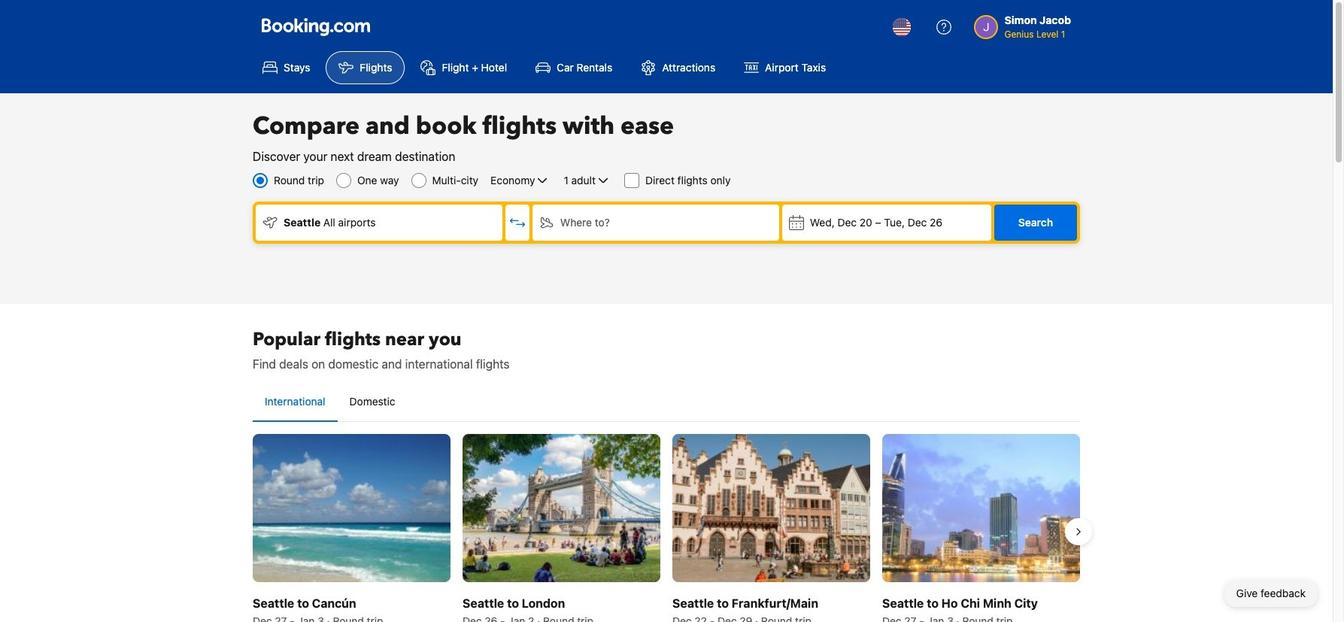 Task type: describe. For each thing, give the bounding box(es) containing it.
seattle to frankfurt/main image
[[673, 434, 871, 583]]

seattle to cancún image
[[253, 434, 451, 583]]

seattle to london image
[[463, 434, 661, 583]]



Task type: vqa. For each thing, say whether or not it's contained in the screenshot.
Seattle to Cancún image
yes



Task type: locate. For each thing, give the bounding box(es) containing it.
tab list
[[253, 382, 1081, 423]]

seattle to ho chi minh city image
[[883, 434, 1081, 583]]

region
[[241, 428, 1093, 622]]

booking.com logo image
[[262, 18, 370, 36], [262, 18, 370, 36]]



